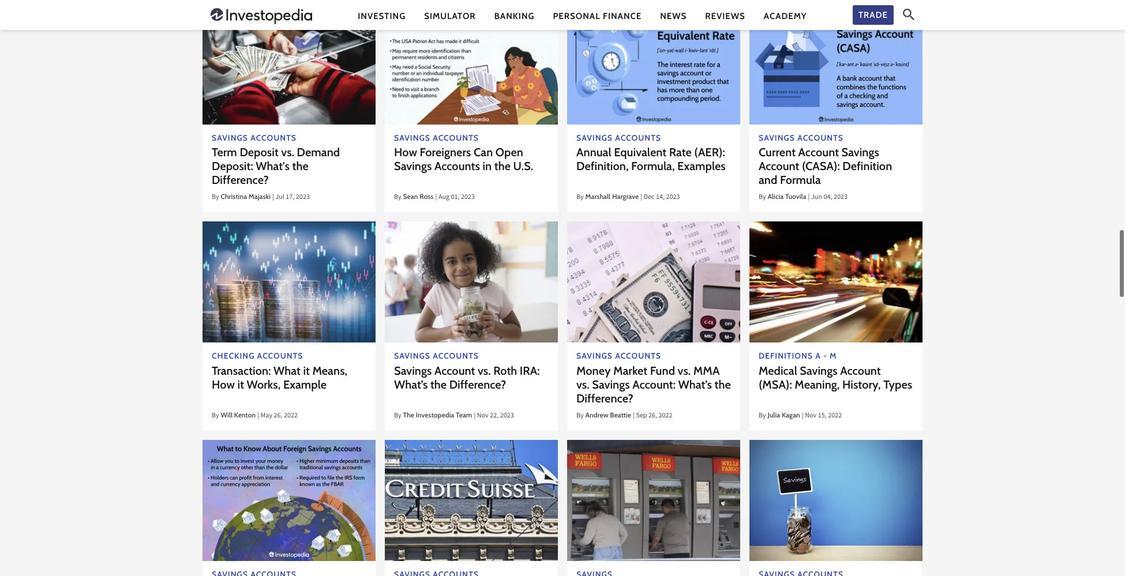 Task type: vqa. For each thing, say whether or not it's contained in the screenshot.
How Foreigners Can Open Savings Accounts in the U.S.
yes



Task type: describe. For each thing, give the bounding box(es) containing it.
investing
[[358, 11, 406, 21]]

current account savings account (casa): definition and formula by alicia tuovila jun 04, 2023
[[759, 146, 893, 203]]

1 horizontal spatial it
[[303, 364, 310, 378]]

(msa):
[[759, 378, 793, 392]]

by left sean
[[394, 193, 402, 203]]

majaski
[[249, 193, 271, 201]]

savings inside money market fund vs. mma vs. savings account: what's the difference? by andrew beattie sep 26, 2022
[[592, 378, 630, 392]]

news
[[661, 11, 687, 21]]

banking
[[495, 11, 535, 21]]

15,
[[818, 411, 827, 422]]

by sean ross aug 01, 2023
[[394, 193, 475, 203]]

savings jar with coins in it image
[[750, 440, 923, 562]]

may
[[261, 411, 273, 422]]

roth
[[494, 364, 517, 378]]

22,
[[490, 411, 499, 422]]

2023 right 22,
[[500, 411, 514, 422]]

2023 inside "term deposit vs. demand deposit: what's the difference? by christina majaski jul 17, 2023"
[[296, 193, 310, 203]]

current
[[759, 146, 796, 160]]

foreigners
[[420, 146, 471, 160]]

2022 for (msa):
[[829, 411, 842, 422]]

beattie
[[610, 411, 632, 420]]

graph on rows of coins for finance and banking on digital stock market financial exchange and trading graph image
[[203, 222, 376, 343]]

ira:
[[520, 364, 540, 378]]

(aer):
[[695, 146, 726, 160]]

1 26, from the left
[[274, 411, 283, 422]]

rate
[[669, 146, 692, 160]]

personal finance link
[[553, 10, 642, 22]]

mma
[[694, 364, 720, 378]]

(casa):
[[802, 160, 840, 173]]

the inside "term deposit vs. demand deposit: what's the difference? by christina majaski jul 17, 2023"
[[292, 160, 309, 173]]

account inside the medical savings account (msa): meaning, history, types
[[841, 364, 881, 378]]

1 nov from the left
[[477, 411, 489, 422]]

marshall
[[586, 193, 611, 201]]

savings inside the how foreigners can open savings accounts in the u.s.
[[394, 160, 432, 173]]

demand
[[297, 146, 340, 160]]

trade link
[[853, 5, 894, 25]]

jul
[[276, 193, 285, 203]]

personal finance
[[553, 11, 642, 21]]

dec
[[644, 193, 655, 203]]

jun
[[812, 193, 823, 203]]

account:
[[633, 378, 676, 392]]

difference? inside money market fund vs. mma vs. savings account: what's the difference? by andrew beattie sep 26, 2022
[[577, 392, 634, 406]]

investopedia
[[416, 411, 455, 420]]

definition
[[843, 160, 893, 173]]

by left marshall
[[577, 193, 584, 203]]

search image
[[904, 9, 915, 20]]

can
[[474, 146, 493, 160]]

savings inside current account savings account (casa): definition and formula by alicia tuovila jun 04, 2023
[[842, 146, 880, 160]]

hargrave
[[613, 193, 639, 201]]

finance
[[603, 11, 642, 21]]

types
[[884, 378, 913, 392]]

open
[[496, 146, 524, 160]]

team
[[456, 411, 472, 420]]

equivalent
[[614, 146, 667, 160]]

aug
[[439, 193, 450, 203]]

transaction: what it means, how it works, example
[[212, 364, 348, 392]]

in
[[483, 160, 492, 173]]

kagan
[[782, 411, 801, 420]]

alicia
[[768, 193, 784, 201]]

what
[[274, 364, 301, 378]]

works,
[[247, 378, 281, 392]]

by will kenton may 26, 2022
[[212, 411, 298, 422]]

simulator
[[424, 11, 476, 21]]

christina
[[221, 193, 247, 201]]

how inside the 'transaction: what it means, how it works, example'
[[212, 378, 235, 392]]

17,
[[286, 193, 295, 203]]

investing link
[[358, 10, 406, 22]]

savings account vs. roth ira: what's the difference?
[[394, 364, 540, 392]]

2022 inside money market fund vs. mma vs. savings account: what's the difference? by andrew beattie sep 26, 2022
[[659, 411, 673, 422]]

fund
[[650, 364, 675, 378]]

what's inside money market fund vs. mma vs. savings account: what's the difference? by andrew beattie sep 26, 2022
[[679, 378, 712, 392]]

medical
[[759, 364, 798, 378]]

savings inside the medical savings account (msa): meaning, history, types
[[800, 364, 838, 378]]

2023 right 01, in the top of the page
[[461, 193, 475, 203]]

26, inside money market fund vs. mma vs. savings account: what's the difference? by andrew beattie sep 26, 2022
[[649, 411, 658, 422]]

julia
[[768, 411, 781, 420]]

by marshall hargrave dec 14, 2023
[[577, 193, 680, 203]]

by left the
[[394, 411, 402, 422]]

the inside the how foreigners can open savings accounts in the u.s.
[[495, 160, 511, 173]]

example
[[283, 378, 327, 392]]

meaning,
[[795, 378, 840, 392]]

term deposit vs. demand deposit: what's the difference? by christina majaski jul 17, 2023
[[212, 146, 340, 203]]

sean
[[403, 193, 418, 201]]

tuovila
[[786, 193, 807, 201]]

vs. inside savings account vs. roth ira: what's the difference?
[[478, 364, 491, 378]]

ross
[[420, 193, 434, 201]]



Task type: locate. For each thing, give the bounding box(es) containing it.
how foreigners can open savings accounts in the u.s.
[[394, 146, 534, 173]]

what's
[[256, 160, 290, 173]]

0 horizontal spatial difference?
[[212, 173, 269, 187]]

account up 'formula'
[[799, 146, 839, 160]]

2022 right the 15,
[[829, 411, 842, 422]]

2022 right sep
[[659, 411, 673, 422]]

01,
[[451, 193, 460, 203]]

the up investopedia
[[431, 378, 447, 392]]

account
[[799, 146, 839, 160], [759, 160, 800, 173], [435, 364, 475, 378], [841, 364, 881, 378]]

by left christina
[[212, 193, 219, 203]]

difference? for account
[[450, 378, 507, 392]]

the inside money market fund vs. mma vs. savings account: what's the difference? by andrew beattie sep 26, 2022
[[715, 378, 731, 392]]

news link
[[661, 10, 687, 22]]

savings right (casa):
[[842, 146, 880, 160]]

by left alicia at top right
[[759, 193, 766, 203]]

opening a bank account when you're a resident, but not a citizen, of the u.s. image
[[385, 4, 558, 125]]

transaction:
[[212, 364, 271, 378]]

vs. right fund
[[678, 364, 691, 378]]

the left (msa):
[[715, 378, 731, 392]]

vs. right the deposit
[[281, 146, 294, 160]]

what to know about foreign savings accounts image
[[203, 440, 376, 562]]

2 2022 from the left
[[659, 411, 673, 422]]

3 2022 from the left
[[829, 411, 842, 422]]

2 what's from the left
[[679, 378, 712, 392]]

account up alicia at top right
[[759, 160, 800, 173]]

0 horizontal spatial how
[[212, 378, 235, 392]]

2022 for means,
[[284, 411, 298, 422]]

1 vertical spatial how
[[212, 378, 235, 392]]

what's up the
[[394, 378, 428, 392]]

annual equivalent rate: the interest rate for a savings account or investment product that has more than one compounding period. image
[[568, 4, 741, 125]]

0 horizontal spatial 26,
[[274, 411, 283, 422]]

term
[[212, 146, 237, 160]]

deposit:
[[212, 160, 253, 173]]

accounts
[[435, 160, 480, 173]]

the right in
[[495, 160, 511, 173]]

trade
[[859, 10, 888, 20]]

personal
[[553, 11, 601, 21]]

by the investopedia team nov 22, 2023
[[394, 411, 514, 422]]

account inside savings account vs. roth ira: what's the difference?
[[435, 364, 475, 378]]

26, right sep
[[649, 411, 658, 422]]

annual
[[577, 146, 612, 160]]

reviews
[[706, 11, 746, 21]]

1 what's from the left
[[394, 378, 428, 392]]

vs. inside "term deposit vs. demand deposit: what's the difference? by christina majaski jul 17, 2023"
[[281, 146, 294, 160]]

what's
[[394, 378, 428, 392], [679, 378, 712, 392]]

banking link
[[495, 10, 535, 22]]

simulator link
[[424, 10, 476, 22]]

difference? inside savings account vs. roth ira: what's the difference?
[[450, 378, 507, 392]]

0 horizontal spatial it
[[238, 378, 244, 392]]

2023 right 14,
[[666, 193, 680, 203]]

2023
[[296, 193, 310, 203], [461, 193, 475, 203], [666, 193, 680, 203], [834, 193, 848, 203], [500, 411, 514, 422]]

savings up beattie
[[592, 378, 630, 392]]

savings up sean
[[394, 160, 432, 173]]

1 horizontal spatial what's
[[679, 378, 712, 392]]

will
[[221, 411, 233, 420]]

vs.
[[281, 146, 294, 160], [478, 364, 491, 378], [678, 364, 691, 378], [577, 378, 590, 392]]

nov left the 15,
[[805, 411, 817, 422]]

person depositing money into the bank image
[[203, 4, 376, 125]]

2023 inside current account savings account (casa): definition and formula by alicia tuovila jun 04, 2023
[[834, 193, 848, 203]]

sep
[[636, 411, 648, 422]]

the
[[292, 160, 309, 173], [495, 160, 511, 173], [431, 378, 447, 392], [715, 378, 731, 392]]

difference? for deposit
[[212, 173, 269, 187]]

the right what's
[[292, 160, 309, 173]]

little girl with money jar labeled "college" image
[[385, 222, 558, 343]]

by julia kagan nov 15, 2022
[[759, 411, 842, 422]]

by inside current account savings account (casa): definition and formula by alicia tuovila jun 04, 2023
[[759, 193, 766, 203]]

nov
[[477, 411, 489, 422], [805, 411, 817, 422]]

deposit
[[240, 146, 279, 160]]

current account savings account (casa) image
[[750, 4, 923, 125]]

means,
[[313, 364, 348, 378]]

definition,
[[577, 160, 629, 173]]

investopedia homepage image
[[211, 7, 312, 25]]

by left will
[[212, 411, 219, 422]]

it
[[303, 364, 310, 378], [238, 378, 244, 392]]

money
[[577, 364, 611, 378]]

how up will
[[212, 378, 235, 392]]

nov left 22,
[[477, 411, 489, 422]]

andrew
[[586, 411, 609, 420]]

formula
[[780, 173, 821, 187]]

how left foreigners
[[394, 146, 417, 160]]

1 horizontal spatial 2022
[[659, 411, 673, 422]]

savings up the
[[394, 364, 432, 378]]

examples
[[678, 160, 726, 173]]

vs. up andrew
[[577, 378, 590, 392]]

by inside money market fund vs. mma vs. savings account: what's the difference? by andrew beattie sep 26, 2022
[[577, 411, 584, 422]]

difference? inside "term deposit vs. demand deposit: what's the difference? by christina majaski jul 17, 2023"
[[212, 173, 269, 187]]

vs. left roth at the left
[[478, 364, 491, 378]]

0 horizontal spatial 2022
[[284, 411, 298, 422]]

1 horizontal spatial nov
[[805, 411, 817, 422]]

1 horizontal spatial 26,
[[649, 411, 658, 422]]

2022 right may
[[284, 411, 298, 422]]

2 nov from the left
[[805, 411, 817, 422]]

14,
[[656, 193, 665, 203]]

account left types
[[841, 364, 881, 378]]

savings right medical at the right bottom of the page
[[800, 364, 838, 378]]

history,
[[843, 378, 881, 392]]

how inside the how foreigners can open savings accounts in the u.s.
[[394, 146, 417, 160]]

2 horizontal spatial difference?
[[577, 392, 634, 406]]

academy link
[[764, 10, 807, 22]]

annual equivalent rate (aer): definition, formula, examples
[[577, 146, 726, 173]]

0 vertical spatial how
[[394, 146, 417, 160]]

2022
[[284, 411, 298, 422], [659, 411, 673, 422], [829, 411, 842, 422]]

difference? up team
[[450, 378, 507, 392]]

by inside "term deposit vs. demand deposit: what's the difference? by christina majaski jul 17, 2023"
[[212, 193, 219, 203]]

0 horizontal spatial what's
[[394, 378, 428, 392]]

2 horizontal spatial 2022
[[829, 411, 842, 422]]

it left works,
[[238, 378, 244, 392]]

2023 right 04,
[[834, 193, 848, 203]]

by left julia
[[759, 411, 766, 422]]

u.s.
[[514, 160, 534, 173]]

04,
[[824, 193, 833, 203]]

and
[[759, 173, 778, 187]]

academy
[[764, 11, 807, 21]]

0 horizontal spatial nov
[[477, 411, 489, 422]]

it right what
[[303, 364, 310, 378]]

1 horizontal spatial difference?
[[450, 378, 507, 392]]

difference? up andrew
[[577, 392, 634, 406]]

reviews link
[[706, 10, 746, 22]]

difference? up christina
[[212, 173, 269, 187]]

money market fund vs. mma vs. savings account: what's the difference? by andrew beattie sep 26, 2022
[[577, 364, 731, 422]]

formula,
[[632, 160, 675, 173]]

2023 right the 17,
[[296, 193, 310, 203]]

account up team
[[435, 364, 475, 378]]

what's inside savings account vs. roth ira: what's the difference?
[[394, 378, 428, 392]]

by
[[212, 193, 219, 203], [394, 193, 402, 203], [577, 193, 584, 203], [759, 193, 766, 203], [212, 411, 219, 422], [394, 411, 402, 422], [577, 411, 584, 422], [759, 411, 766, 422]]

what's right fund
[[679, 378, 712, 392]]

how
[[394, 146, 417, 160], [212, 378, 235, 392]]

1 horizontal spatial how
[[394, 146, 417, 160]]

difference?
[[212, 173, 269, 187], [450, 378, 507, 392], [577, 392, 634, 406]]

2 26, from the left
[[649, 411, 658, 422]]

savings inside savings account vs. roth ira: what's the difference?
[[394, 364, 432, 378]]

kenton
[[234, 411, 256, 420]]

by left andrew
[[577, 411, 584, 422]]

1 2022 from the left
[[284, 411, 298, 422]]

medical savings account (msa): meaning, history, types
[[759, 364, 913, 392]]

the
[[403, 411, 415, 420]]

the inside savings account vs. roth ira: what's the difference?
[[431, 378, 447, 392]]

market
[[614, 364, 648, 378]]

26, right may
[[274, 411, 283, 422]]



